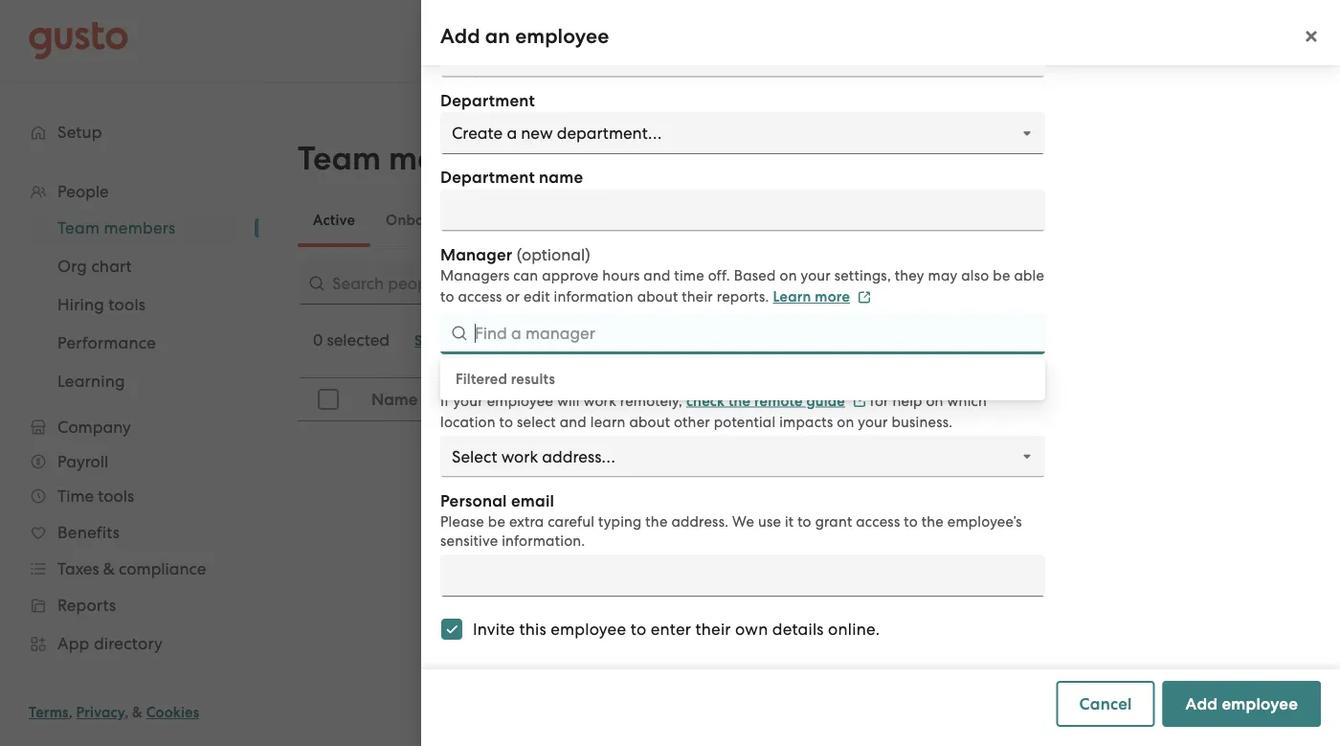 Task type: locate. For each thing, give the bounding box(es) containing it.
0 horizontal spatial and
[[560, 413, 587, 430]]

2 vertical spatial on
[[837, 413, 855, 430]]

the right typing in the bottom left of the page
[[646, 513, 668, 530]]

business.
[[892, 413, 953, 430]]

1 vertical spatial opens in a new tab image
[[853, 394, 867, 408]]

0 vertical spatial and
[[644, 267, 671, 284]]

your down for on the right bottom of the page
[[858, 413, 888, 430]]

1 all from the left
[[460, 332, 476, 350]]

access
[[458, 288, 502, 305], [856, 513, 901, 530]]

opens in a new tab image down the settings,
[[858, 291, 872, 304]]

the up potential
[[729, 392, 751, 409]]

and
[[644, 267, 671, 284], [560, 413, 587, 430]]

impacts
[[780, 413, 834, 430]]

members
[[389, 139, 530, 178]]

0 horizontal spatial your
[[453, 392, 483, 409]]

2 horizontal spatial the
[[922, 513, 944, 530]]

reports.
[[717, 288, 770, 305]]

employment type
[[975, 389, 1108, 409]]

to left employee's
[[904, 513, 918, 530]]

access down managers
[[458, 288, 502, 305]]

their
[[682, 288, 713, 305], [696, 620, 731, 639]]

, left &
[[125, 704, 129, 721]]

2 vertical spatial your
[[858, 413, 888, 430]]

1 horizontal spatial your
[[801, 267, 831, 284]]

access inside personal email please be extra careful typing the address. we use it to grant access to the employee's sensitive information.
[[856, 513, 901, 530]]

and inside the for help on which location to select and learn about other potential impacts on your business.
[[560, 413, 587, 430]]

and down will
[[560, 413, 587, 430]]

personal email please be extra careful typing the address. we use it to grant access to the employee's sensitive information.
[[441, 491, 1023, 549]]

your up the learn more
[[801, 267, 831, 284]]

0 vertical spatial on
[[780, 267, 798, 284]]

1 horizontal spatial ,
[[125, 704, 129, 721]]

your inside the for help on which location to select and learn about other potential impacts on your business.
[[858, 413, 888, 430]]

please
[[441, 513, 485, 530]]

type
[[1074, 389, 1108, 409]]

access right the grant
[[856, 513, 901, 530]]

1 horizontal spatial access
[[856, 513, 901, 530]]

Manager field
[[441, 312, 1046, 354]]

about down time
[[638, 288, 679, 305]]

department
[[441, 91, 535, 110], [441, 168, 535, 187], [549, 389, 641, 409]]

about
[[638, 288, 679, 305], [630, 413, 671, 430]]

name
[[539, 168, 584, 187]]

opens in a new tab image for learn more
[[858, 291, 872, 304]]

employee for an
[[515, 24, 609, 48]]

0 vertical spatial their
[[682, 288, 713, 305]]

employee's
[[948, 513, 1023, 530]]

potential
[[714, 413, 776, 430]]

2 horizontal spatial on
[[927, 392, 944, 409]]

and left time
[[644, 267, 671, 284]]

use
[[758, 513, 782, 530]]

active
[[313, 212, 355, 229]]

1 vertical spatial your
[[453, 392, 483, 409]]

an
[[485, 24, 511, 48]]

can
[[514, 267, 539, 284]]

Personal email field
[[441, 555, 1046, 597]]

information.
[[502, 533, 585, 549]]

0 vertical spatial opens in a new tab image
[[858, 291, 872, 304]]

1 horizontal spatial all
[[535, 332, 552, 350]]

be
[[993, 267, 1011, 284], [488, 513, 506, 530]]

which
[[948, 392, 987, 409]]

for
[[870, 392, 889, 409]]

0 horizontal spatial be
[[488, 513, 506, 530]]

if your employee will work remotely,
[[441, 392, 683, 409]]

0 horizontal spatial access
[[458, 288, 502, 305]]

department up learn on the left of page
[[549, 389, 641, 409]]

select all
[[415, 332, 476, 350]]

Department name field
[[441, 189, 1046, 231]]

address.
[[672, 513, 729, 530]]

add for add employee
[[1186, 694, 1219, 714]]

2 all from the left
[[535, 332, 552, 350]]

new notifications image
[[675, 331, 694, 351], [675, 331, 694, 351]]

Select all rows on this page checkbox
[[307, 378, 350, 420]]

(optional)
[[517, 245, 591, 264]]

,
[[69, 704, 73, 721], [125, 704, 129, 721]]

all for clear all
[[535, 332, 552, 350]]

opens in a new tab image inside "check the remote guide" link
[[853, 394, 867, 408]]

1 vertical spatial access
[[856, 513, 901, 530]]

select all button
[[405, 326, 486, 356]]

own
[[736, 620, 769, 639]]

employee inside button
[[1223, 694, 1299, 714]]

1 horizontal spatial add
[[1186, 694, 1219, 714]]

on down 'guide' at the right bottom of page
[[837, 413, 855, 430]]

to right it
[[798, 513, 812, 530]]

0 horizontal spatial ,
[[69, 704, 73, 721]]

approve
[[542, 267, 599, 284]]

able
[[1015, 267, 1045, 284]]

department left name
[[441, 168, 535, 187]]

1 horizontal spatial be
[[993, 267, 1011, 284]]

terms
[[29, 704, 69, 721]]

be left extra
[[488, 513, 506, 530]]

0 horizontal spatial on
[[780, 267, 798, 284]]

1 vertical spatial about
[[630, 413, 671, 430]]

to down managers
[[441, 288, 455, 305]]

0 vertical spatial access
[[458, 288, 502, 305]]

it
[[785, 513, 794, 530]]

all right select
[[460, 332, 476, 350]]

add
[[441, 24, 480, 48], [1186, 694, 1219, 714]]

their down time
[[682, 288, 713, 305]]

employee for this
[[551, 620, 627, 639]]

all inside button
[[535, 332, 552, 350]]

results
[[511, 371, 555, 388]]

Search people... field
[[298, 262, 758, 305]]

employee
[[515, 24, 609, 48], [487, 392, 554, 409], [551, 620, 627, 639], [1223, 694, 1299, 714]]

department down an
[[441, 91, 535, 110]]

check the remote guide link
[[687, 392, 867, 409]]

0 vertical spatial add
[[441, 24, 480, 48]]

location
[[441, 413, 496, 430]]

team members tab list
[[298, 193, 1303, 247]]

0 horizontal spatial all
[[460, 332, 476, 350]]

no people found
[[763, 596, 891, 615]]

check the remote guide
[[687, 392, 846, 409]]

their left own
[[696, 620, 731, 639]]

terms , privacy , & cookies
[[29, 704, 199, 721]]

department inside "button"
[[549, 389, 641, 409]]

select
[[415, 332, 456, 350]]

about down remotely,
[[630, 413, 671, 430]]

hours
[[603, 267, 640, 284]]

to left select
[[500, 413, 514, 430]]

1 , from the left
[[69, 704, 73, 721]]

0 vertical spatial about
[[638, 288, 679, 305]]

0 vertical spatial be
[[993, 267, 1011, 284]]

on up business.
[[927, 392, 944, 409]]

your
[[801, 267, 831, 284], [453, 392, 483, 409], [858, 413, 888, 430]]

all right clear
[[535, 332, 552, 350]]

2 horizontal spatial your
[[858, 413, 888, 430]]

0 horizontal spatial add
[[441, 24, 480, 48]]

the left employee's
[[922, 513, 944, 530]]

the
[[729, 392, 751, 409], [646, 513, 668, 530], [922, 513, 944, 530]]

on up the learn
[[780, 267, 798, 284]]

enter
[[651, 620, 692, 639]]

be right also
[[993, 267, 1011, 284]]

people
[[790, 596, 842, 615]]

careful
[[548, 513, 595, 530]]

1 vertical spatial and
[[560, 413, 587, 430]]

other
[[674, 413, 711, 430]]

1 vertical spatial be
[[488, 513, 506, 530]]

active button
[[298, 197, 371, 243]]

also
[[962, 267, 990, 284]]

2 vertical spatial department
[[549, 389, 641, 409]]

details
[[773, 620, 824, 639]]

0 vertical spatial your
[[801, 267, 831, 284]]

to inside managers can approve hours and time off. based on your settings, they may also be able to access or edit information about their reports.
[[441, 288, 455, 305]]

opens in a new tab image
[[858, 291, 872, 304], [853, 394, 867, 408]]

extra
[[509, 513, 544, 530]]

add inside button
[[1186, 694, 1219, 714]]

to inside the for help on which location to select and learn about other potential impacts on your business.
[[500, 413, 514, 430]]

your up location
[[453, 392, 483, 409]]

0 vertical spatial department
[[441, 91, 535, 110]]

cancel
[[1080, 694, 1133, 714]]

1 horizontal spatial on
[[837, 413, 855, 430]]

address
[[486, 368, 547, 387]]

on inside managers can approve hours and time off. based on your settings, they may also be able to access or edit information about their reports.
[[780, 267, 798, 284]]

all inside 'button'
[[460, 332, 476, 350]]

clear
[[496, 332, 532, 350]]

be inside managers can approve hours and time off. based on your settings, they may also be able to access or edit information about their reports.
[[993, 267, 1011, 284]]

personal
[[441, 491, 507, 510]]

add a team member drawer dialog
[[421, 0, 1341, 746]]

to
[[441, 288, 455, 305], [500, 413, 514, 430], [798, 513, 812, 530], [904, 513, 918, 530], [631, 620, 647, 639]]

, left privacy
[[69, 704, 73, 721]]

opens in a new tab image left for on the right bottom of the page
[[853, 394, 867, 408]]

onboarding
[[386, 212, 470, 229]]

off.
[[708, 267, 731, 284]]

opens in a new tab image inside 'learn more' link
[[858, 291, 872, 304]]

1 vertical spatial add
[[1186, 694, 1219, 714]]

name
[[372, 389, 418, 409]]

- Select date - field
[[476, 35, 1046, 77]]

1 horizontal spatial and
[[644, 267, 671, 284]]

work
[[584, 392, 617, 409]]



Task type: describe. For each thing, give the bounding box(es) containing it.
and inside managers can approve hours and time off. based on your settings, they may also be able to access or edit information about their reports.
[[644, 267, 671, 284]]

0
[[313, 330, 323, 350]]

about inside managers can approve hours and time off. based on your settings, they may also be able to access or edit information about their reports.
[[638, 288, 679, 305]]

department button
[[537, 379, 799, 420]]

based
[[734, 267, 776, 284]]

add for add an employee
[[441, 24, 480, 48]]

be inside personal email please be extra careful typing the address. we use it to grant access to the employee's sensitive information.
[[488, 513, 506, 530]]

online.
[[829, 620, 880, 639]]

check
[[687, 392, 725, 409]]

opens in a new tab image for check the remote guide
[[853, 394, 867, 408]]

cookies button
[[146, 701, 199, 724]]

0 horizontal spatial the
[[646, 513, 668, 530]]

name button
[[360, 379, 535, 420]]

1 vertical spatial their
[[696, 620, 731, 639]]

cancel button
[[1057, 681, 1156, 727]]

add an employee
[[441, 24, 609, 48]]

information
[[554, 288, 634, 305]]

onboarding button
[[371, 197, 485, 243]]

team members
[[298, 139, 530, 178]]

employee for your
[[487, 392, 554, 409]]

team
[[298, 139, 381, 178]]

employment type button
[[964, 379, 1302, 420]]

learn
[[591, 413, 626, 430]]

will
[[557, 392, 580, 409]]

if
[[441, 392, 450, 409]]

terms link
[[29, 704, 69, 721]]

&
[[132, 704, 143, 721]]

cookies
[[146, 704, 199, 721]]

remote
[[755, 392, 803, 409]]

add employee button
[[1163, 681, 1322, 727]]

all for select all
[[460, 332, 476, 350]]

settings,
[[835, 267, 892, 284]]

this
[[520, 620, 547, 639]]

home image
[[29, 22, 128, 60]]

guide
[[807, 392, 846, 409]]

select
[[517, 413, 556, 430]]

work
[[441, 368, 482, 387]]

manager
[[441, 245, 513, 264]]

time
[[675, 267, 705, 284]]

selected
[[327, 330, 390, 350]]

access inside managers can approve hours and time off. based on your settings, they may also be able to access or edit information about their reports.
[[458, 288, 502, 305]]

edit
[[524, 288, 550, 305]]

2 , from the left
[[125, 704, 129, 721]]

no
[[763, 596, 786, 615]]

1 vertical spatial on
[[927, 392, 944, 409]]

department name
[[441, 168, 584, 187]]

their inside managers can approve hours and time off. based on your settings, they may also be able to access or edit information about their reports.
[[682, 288, 713, 305]]

to left "enter"
[[631, 620, 647, 639]]

or
[[506, 288, 520, 305]]

they
[[895, 267, 925, 284]]

we
[[733, 513, 755, 530]]

for help on which location to select and learn about other potential impacts on your business.
[[441, 392, 987, 430]]

1 horizontal spatial the
[[729, 392, 751, 409]]

typing
[[599, 513, 642, 530]]

work address
[[441, 368, 547, 387]]

help
[[893, 392, 923, 409]]

privacy link
[[76, 704, 125, 721]]

your inside managers can approve hours and time off. based on your settings, they may also be able to access or edit information about their reports.
[[801, 267, 831, 284]]

account menu element
[[1019, 0, 1312, 81]]

about inside the for help on which location to select and learn about other potential impacts on your business.
[[630, 413, 671, 430]]

learn more link
[[773, 288, 872, 306]]

found
[[846, 596, 891, 615]]

more
[[815, 288, 851, 306]]

managers can approve hours and time off. based on your settings, they may also be able to access or edit information about their reports.
[[441, 267, 1045, 305]]

filtered results
[[456, 371, 555, 388]]

privacy
[[76, 704, 125, 721]]

Invite this employee to enter their own details online. checkbox
[[431, 608, 473, 650]]

add employee
[[1186, 694, 1299, 714]]

learn more
[[773, 288, 851, 306]]

filtered
[[456, 371, 508, 388]]

0 selected
[[313, 330, 390, 350]]

0 selected status
[[313, 330, 390, 350]]

remotely,
[[620, 392, 683, 409]]

learn
[[773, 288, 812, 306]]

clear all button
[[486, 326, 562, 356]]

may
[[929, 267, 958, 284]]

1 vertical spatial department
[[441, 168, 535, 187]]

invite this employee to enter their own details online.
[[473, 620, 880, 639]]

sensitive
[[441, 533, 498, 549]]

invite
[[473, 620, 515, 639]]

managers
[[441, 267, 510, 284]]



Task type: vqa. For each thing, say whether or not it's contained in the screenshot.
rightmost the "Full support"
no



